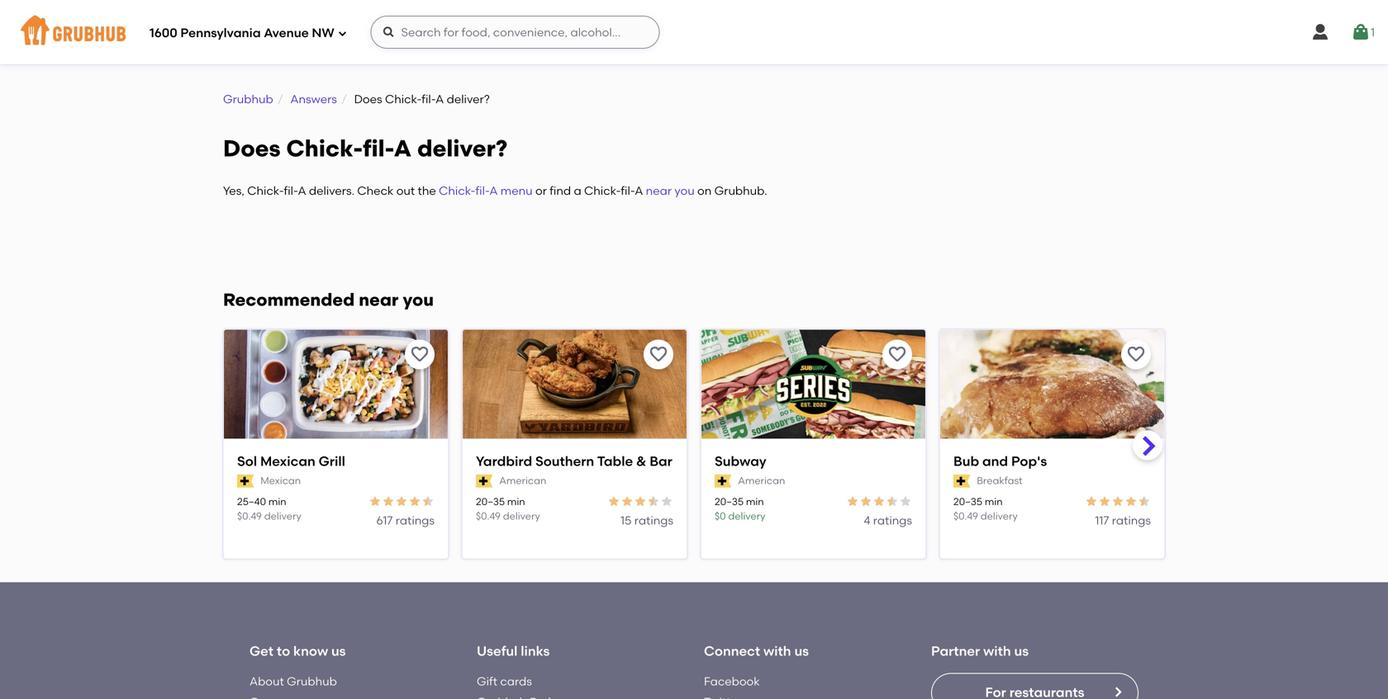 Task type: locate. For each thing, give the bounding box(es) containing it.
$0.49
[[237, 511, 262, 523], [476, 511, 501, 523], [954, 511, 978, 523]]

grill
[[319, 454, 345, 470]]

1 min from the left
[[268, 496, 286, 508]]

25–40
[[237, 496, 266, 508]]

0 horizontal spatial with
[[763, 644, 791, 660]]

sol mexican grill logo image
[[224, 330, 448, 441]]

1 20–35 min $0.49 delivery from the left
[[476, 496, 540, 523]]

&
[[636, 454, 646, 470]]

answers
[[290, 92, 337, 106]]

delivery inside "25–40 min $0.49 delivery"
[[264, 511, 301, 523]]

2 save this restaurant image from the left
[[649, 345, 668, 365]]

0 horizontal spatial $0.49
[[237, 511, 262, 523]]

min for sol mexican grill
[[268, 496, 286, 508]]

deliver? up chick-fil-a menu link
[[417, 135, 507, 162]]

us for partner with us
[[1014, 644, 1029, 660]]

southern
[[535, 454, 594, 470]]

0 horizontal spatial 20–35 min $0.49 delivery
[[476, 496, 540, 523]]

deliver?
[[447, 92, 490, 106], [417, 135, 507, 162]]

get
[[250, 644, 273, 660]]

1 horizontal spatial american
[[738, 475, 785, 487]]

links
[[521, 644, 550, 660]]

2 with from the left
[[983, 644, 1011, 660]]

partner with us
[[931, 644, 1029, 660]]

0 horizontal spatial you
[[403, 290, 434, 311]]

save this restaurant button for grill
[[405, 340, 435, 370]]

or
[[535, 184, 547, 198]]

american down yardbird
[[499, 475, 546, 487]]

2 horizontal spatial save this restaurant image
[[887, 345, 907, 365]]

3 us from the left
[[1014, 644, 1029, 660]]

$0.49 for sol
[[237, 511, 262, 523]]

subscription pass image
[[237, 475, 254, 488], [476, 475, 493, 488], [715, 475, 731, 488], [954, 475, 970, 488]]

mexican right the sol
[[260, 454, 315, 470]]

2 delivery from the left
[[503, 511, 540, 523]]

20–35 min $0.49 delivery
[[476, 496, 540, 523], [954, 496, 1018, 523]]

1600 pennsylvania avenue nw
[[150, 26, 334, 41]]

grubhub down know
[[287, 675, 337, 689]]

0 horizontal spatial save this restaurant image
[[410, 345, 430, 365]]

4 delivery from the left
[[981, 511, 1018, 523]]

does chick-fil-a deliver?
[[354, 92, 490, 106], [223, 135, 507, 162]]

1 delivery from the left
[[264, 511, 301, 523]]

yes,
[[223, 184, 244, 198]]

about
[[250, 675, 284, 689]]

0 horizontal spatial does
[[223, 135, 281, 162]]

with for partner
[[983, 644, 1011, 660]]

and
[[982, 454, 1008, 470]]

1 horizontal spatial $0.49
[[476, 511, 501, 523]]

with right connect
[[763, 644, 791, 660]]

with
[[763, 644, 791, 660], [983, 644, 1011, 660]]

a
[[574, 184, 581, 198]]

to
[[277, 644, 290, 660]]

2 horizontal spatial $0.49
[[954, 511, 978, 523]]

20–35 for yardbird southern table & bar
[[476, 496, 505, 508]]

3 $0.49 from the left
[[954, 511, 978, 523]]

20–35 down yardbird
[[476, 496, 505, 508]]

the
[[418, 184, 436, 198]]

chick-
[[385, 92, 422, 106], [286, 135, 363, 162], [247, 184, 284, 198], [439, 184, 475, 198], [584, 184, 621, 198]]

3 delivery from the left
[[728, 511, 765, 523]]

1 horizontal spatial 20–35 min $0.49 delivery
[[954, 496, 1018, 523]]

4 save this restaurant button from the left
[[1121, 340, 1151, 370]]

4 subscription pass image from the left
[[954, 475, 970, 488]]

subscription pass image down yardbird
[[476, 475, 493, 488]]

15
[[621, 514, 632, 528]]

min down subway
[[746, 496, 764, 508]]

cards
[[500, 675, 532, 689]]

us right know
[[331, 644, 346, 660]]

grubhub left answers link
[[223, 92, 273, 106]]

menu
[[501, 184, 533, 198]]

20–35 min $0.49 delivery down yardbird
[[476, 496, 540, 523]]

does up yes,
[[223, 135, 281, 162]]

mexican
[[260, 454, 315, 470], [260, 475, 301, 487]]

2 us from the left
[[794, 644, 809, 660]]

ratings right 4
[[873, 514, 912, 528]]

1 horizontal spatial grubhub
[[287, 675, 337, 689]]

min for subway
[[746, 496, 764, 508]]

2 american from the left
[[738, 475, 785, 487]]

save this restaurant image
[[410, 345, 430, 365], [649, 345, 668, 365], [887, 345, 907, 365]]

min
[[268, 496, 286, 508], [507, 496, 525, 508], [746, 496, 764, 508], [985, 496, 1003, 508]]

subscription pass image down the sol
[[237, 475, 254, 488]]

grubhub link
[[223, 92, 273, 106]]

4 min from the left
[[985, 496, 1003, 508]]

ratings right the 117
[[1112, 514, 1151, 528]]

you
[[675, 184, 695, 198], [403, 290, 434, 311]]

american
[[499, 475, 546, 487], [738, 475, 785, 487]]

2 $0.49 from the left
[[476, 511, 501, 523]]

ratings right 15
[[634, 514, 673, 528]]

fil-
[[422, 92, 436, 106], [363, 135, 394, 162], [284, 184, 298, 198], [475, 184, 489, 198], [621, 184, 635, 198]]

1 horizontal spatial with
[[983, 644, 1011, 660]]

gift
[[477, 675, 497, 689]]

0 horizontal spatial 20–35
[[476, 496, 505, 508]]

0 vertical spatial near
[[646, 184, 672, 198]]

does
[[354, 92, 382, 106], [223, 135, 281, 162]]

4 ratings from the left
[[1112, 514, 1151, 528]]

deliver? down 'search for food, convenience, alcohol...' search field
[[447, 92, 490, 106]]

2 ratings from the left
[[634, 514, 673, 528]]

near
[[646, 184, 672, 198], [359, 290, 399, 311]]

3 save this restaurant button from the left
[[882, 340, 912, 370]]

0 horizontal spatial near
[[359, 290, 399, 311]]

grubhub
[[223, 92, 273, 106], [287, 675, 337, 689]]

yardbird
[[476, 454, 532, 470]]

min inside "25–40 min $0.49 delivery"
[[268, 496, 286, 508]]

sol mexican grill
[[237, 454, 345, 470]]

connect with us
[[704, 644, 809, 660]]

pop's
[[1011, 454, 1047, 470]]

2 horizontal spatial us
[[1014, 644, 1029, 660]]

delivery down the 25–40
[[264, 511, 301, 523]]

0 horizontal spatial grubhub
[[223, 92, 273, 106]]

2 20–35 from the left
[[715, 496, 744, 508]]

ratings for pop's
[[1112, 514, 1151, 528]]

american for subway
[[738, 475, 785, 487]]

2 subscription pass image from the left
[[476, 475, 493, 488]]

min down the breakfast
[[985, 496, 1003, 508]]

save this restaurant image for grill
[[410, 345, 430, 365]]

$0.49 inside "25–40 min $0.49 delivery"
[[237, 511, 262, 523]]

2 20–35 min $0.49 delivery from the left
[[954, 496, 1018, 523]]

delivery right $0
[[728, 511, 765, 523]]

grubhub.
[[714, 184, 767, 198]]

bub
[[954, 454, 979, 470]]

20–35 for subway
[[715, 496, 744, 508]]

delivery
[[264, 511, 301, 523], [503, 511, 540, 523], [728, 511, 765, 523], [981, 511, 1018, 523]]

0 vertical spatial does
[[354, 92, 382, 106]]

20–35
[[476, 496, 505, 508], [715, 496, 744, 508], [954, 496, 982, 508]]

2 horizontal spatial 20–35
[[954, 496, 982, 508]]

save this restaurant button
[[405, 340, 435, 370], [644, 340, 673, 370], [882, 340, 912, 370], [1121, 340, 1151, 370]]

1 vertical spatial mexican
[[260, 475, 301, 487]]

american down subway
[[738, 475, 785, 487]]

20–35 min $0 delivery
[[715, 496, 765, 523]]

delivery down yardbird
[[503, 511, 540, 523]]

subway  logo image
[[702, 330, 925, 441]]

2 min from the left
[[507, 496, 525, 508]]

ratings right 617 on the left bottom of page
[[396, 514, 435, 528]]

main navigation navigation
[[0, 0, 1388, 64]]

1 vertical spatial grubhub
[[287, 675, 337, 689]]

20–35 inside 20–35 min $0 delivery
[[715, 496, 744, 508]]

1 horizontal spatial save this restaurant image
[[649, 345, 668, 365]]

3 save this restaurant image from the left
[[887, 345, 907, 365]]

delivery for yardbird southern table & bar
[[503, 511, 540, 523]]

ratings for table
[[634, 514, 673, 528]]

does right answers
[[354, 92, 382, 106]]

know
[[293, 644, 328, 660]]

617
[[376, 514, 393, 528]]

min right the 25–40
[[268, 496, 286, 508]]

min down yardbird
[[507, 496, 525, 508]]

bub and pop's link
[[954, 452, 1151, 471]]

min for yardbird southern table & bar
[[507, 496, 525, 508]]

1 20–35 from the left
[[476, 496, 505, 508]]

20–35 up $0
[[715, 496, 744, 508]]

subway
[[715, 454, 766, 470]]

a
[[436, 92, 444, 106], [394, 135, 412, 162], [298, 184, 306, 198], [489, 184, 498, 198], [635, 184, 643, 198]]

1 save this restaurant image from the left
[[410, 345, 430, 365]]

star icon image
[[369, 495, 382, 509], [382, 495, 395, 509], [395, 495, 408, 509], [408, 495, 421, 509], [421, 495, 435, 509], [421, 495, 435, 509], [607, 495, 621, 509], [621, 495, 634, 509], [634, 495, 647, 509], [647, 495, 660, 509], [647, 495, 660, 509], [660, 495, 673, 509], [846, 495, 859, 509], [859, 495, 873, 509], [873, 495, 886, 509], [886, 495, 899, 509], [886, 495, 899, 509], [899, 495, 912, 509], [1085, 495, 1098, 509], [1098, 495, 1111, 509], [1111, 495, 1125, 509], [1125, 495, 1138, 509], [1138, 495, 1151, 509], [1138, 495, 1151, 509]]

chick-fil-a menu link
[[439, 184, 533, 198]]

svg image inside '1' button
[[1351, 22, 1371, 42]]

subscription pass image down bub
[[954, 475, 970, 488]]

us right connect
[[794, 644, 809, 660]]

bub and pop's
[[954, 454, 1047, 470]]

1 with from the left
[[763, 644, 791, 660]]

3 20–35 from the left
[[954, 496, 982, 508]]

1 horizontal spatial you
[[675, 184, 695, 198]]

delivery down the breakfast
[[981, 511, 1018, 523]]

nw
[[312, 26, 334, 41]]

3 ratings from the left
[[873, 514, 912, 528]]

0 vertical spatial grubhub
[[223, 92, 273, 106]]

1 save this restaurant button from the left
[[405, 340, 435, 370]]

0 vertical spatial you
[[675, 184, 695, 198]]

$0.49 down yardbird
[[476, 511, 501, 523]]

0 vertical spatial does chick-fil-a deliver?
[[354, 92, 490, 106]]

1 horizontal spatial 20–35
[[715, 496, 744, 508]]

15 ratings
[[621, 514, 673, 528]]

1 horizontal spatial svg image
[[382, 26, 396, 39]]

3 subscription pass image from the left
[[715, 475, 731, 488]]

3 min from the left
[[746, 496, 764, 508]]

pennsylvania
[[180, 26, 261, 41]]

yes, chick-fil-a delivers. check out the chick-fil-a menu or find a chick-fil-a near you on grubhub.
[[223, 184, 767, 198]]

us right partner
[[1014, 644, 1029, 660]]

$0.49 down the 25–40
[[237, 511, 262, 523]]

svg image
[[1351, 22, 1371, 42], [382, 26, 396, 39], [338, 29, 348, 38]]

delivery inside 20–35 min $0 delivery
[[728, 511, 765, 523]]

with right partner
[[983, 644, 1011, 660]]

min inside 20–35 min $0 delivery
[[746, 496, 764, 508]]

0 horizontal spatial american
[[499, 475, 546, 487]]

us
[[331, 644, 346, 660], [794, 644, 809, 660], [1014, 644, 1029, 660]]

mexican down sol mexican grill
[[260, 475, 301, 487]]

1 horizontal spatial us
[[794, 644, 809, 660]]

1 us from the left
[[331, 644, 346, 660]]

2 save this restaurant button from the left
[[644, 340, 673, 370]]

20–35 down the breakfast
[[954, 496, 982, 508]]

1 vertical spatial does chick-fil-a deliver?
[[223, 135, 507, 162]]

subscription pass image down subway
[[715, 475, 731, 488]]

$0.49 down the breakfast
[[954, 511, 978, 523]]

0 horizontal spatial us
[[331, 644, 346, 660]]

ratings
[[396, 514, 435, 528], [634, 514, 673, 528], [873, 514, 912, 528], [1112, 514, 1151, 528]]

delivers.
[[309, 184, 355, 198]]

2 horizontal spatial svg image
[[1351, 22, 1371, 42]]

partner
[[931, 644, 980, 660]]

1 american from the left
[[499, 475, 546, 487]]

about grubhub
[[250, 675, 337, 689]]

1 vertical spatial does
[[223, 135, 281, 162]]

4 ratings
[[864, 514, 912, 528]]

1 ratings from the left
[[396, 514, 435, 528]]

20–35 min $0.49 delivery down the breakfast
[[954, 496, 1018, 523]]

1 $0.49 from the left
[[237, 511, 262, 523]]

1 horizontal spatial near
[[646, 184, 672, 198]]

1 subscription pass image from the left
[[237, 475, 254, 488]]



Task type: vqa. For each thing, say whether or not it's contained in the screenshot.
EARN $5
no



Task type: describe. For each thing, give the bounding box(es) containing it.
117 ratings
[[1095, 514, 1151, 528]]

get to know us
[[250, 644, 346, 660]]

sol
[[237, 454, 257, 470]]

subscription pass image for sol mexican grill
[[237, 475, 254, 488]]

25–40 min $0.49 delivery
[[237, 496, 301, 523]]

ratings for grill
[[396, 514, 435, 528]]

1 button
[[1351, 17, 1375, 47]]

us for connect with us
[[794, 644, 809, 660]]

1
[[1371, 25, 1375, 39]]

gift cards
[[477, 675, 532, 689]]

recommended near you
[[223, 290, 434, 311]]

0 vertical spatial deliver?
[[447, 92, 490, 106]]

0 horizontal spatial svg image
[[338, 29, 348, 38]]

20–35 min $0.49 delivery for yardbird
[[476, 496, 540, 523]]

with for connect
[[763, 644, 791, 660]]

on
[[697, 184, 712, 198]]

subscription pass image for subway
[[715, 475, 731, 488]]

$0.49 for yardbird
[[476, 511, 501, 523]]

save this restaurant image for table
[[649, 345, 668, 365]]

answers link
[[290, 92, 337, 106]]

bub and pop's logo image
[[940, 330, 1164, 441]]

useful
[[477, 644, 518, 660]]

useful links
[[477, 644, 550, 660]]

1 vertical spatial near
[[359, 290, 399, 311]]

check
[[357, 184, 394, 198]]

1600
[[150, 26, 177, 41]]

find
[[550, 184, 571, 198]]

facebook
[[704, 675, 760, 689]]

1 vertical spatial you
[[403, 290, 434, 311]]

about grubhub link
[[250, 675, 337, 689]]

20–35 for bub and pop's
[[954, 496, 982, 508]]

out
[[396, 184, 415, 198]]

near you link
[[646, 184, 695, 198]]

sol mexican grill link
[[237, 452, 435, 471]]

0 vertical spatial mexican
[[260, 454, 315, 470]]

table
[[597, 454, 633, 470]]

yardbird southern table & bar logo image
[[463, 330, 687, 441]]

$0
[[715, 511, 726, 523]]

recommended
[[223, 290, 355, 311]]

right image
[[1111, 686, 1125, 699]]

subscription pass image for yardbird southern table & bar
[[476, 475, 493, 488]]

save this restaurant button for table
[[644, 340, 673, 370]]

delivery for sol mexican grill
[[264, 511, 301, 523]]

facebook link
[[704, 675, 760, 689]]

Search for food, convenience, alcohol... search field
[[371, 16, 660, 49]]

subscription pass image for bub and pop's
[[954, 475, 970, 488]]

delivery for subway
[[728, 511, 765, 523]]

$0.49 for bub
[[954, 511, 978, 523]]

connect
[[704, 644, 760, 660]]

617 ratings
[[376, 514, 435, 528]]

min for bub and pop's
[[985, 496, 1003, 508]]

subway link
[[715, 452, 912, 471]]

bar
[[650, 454, 672, 470]]

avenue
[[264, 26, 309, 41]]

1 vertical spatial deliver?
[[417, 135, 507, 162]]

american for yardbird southern table & bar
[[499, 475, 546, 487]]

gift cards link
[[477, 675, 532, 689]]

yardbird southern table & bar
[[476, 454, 672, 470]]

save this restaurant image
[[1126, 345, 1146, 365]]

1 horizontal spatial does
[[354, 92, 382, 106]]

4
[[864, 514, 870, 528]]

breakfast
[[977, 475, 1023, 487]]

yardbird southern table & bar link
[[476, 452, 673, 471]]

delivery for bub and pop's
[[981, 511, 1018, 523]]

save this restaurant button for pop's
[[1121, 340, 1151, 370]]

svg image
[[1310, 22, 1330, 42]]

20–35 min $0.49 delivery for bub
[[954, 496, 1018, 523]]

117
[[1095, 514, 1109, 528]]



